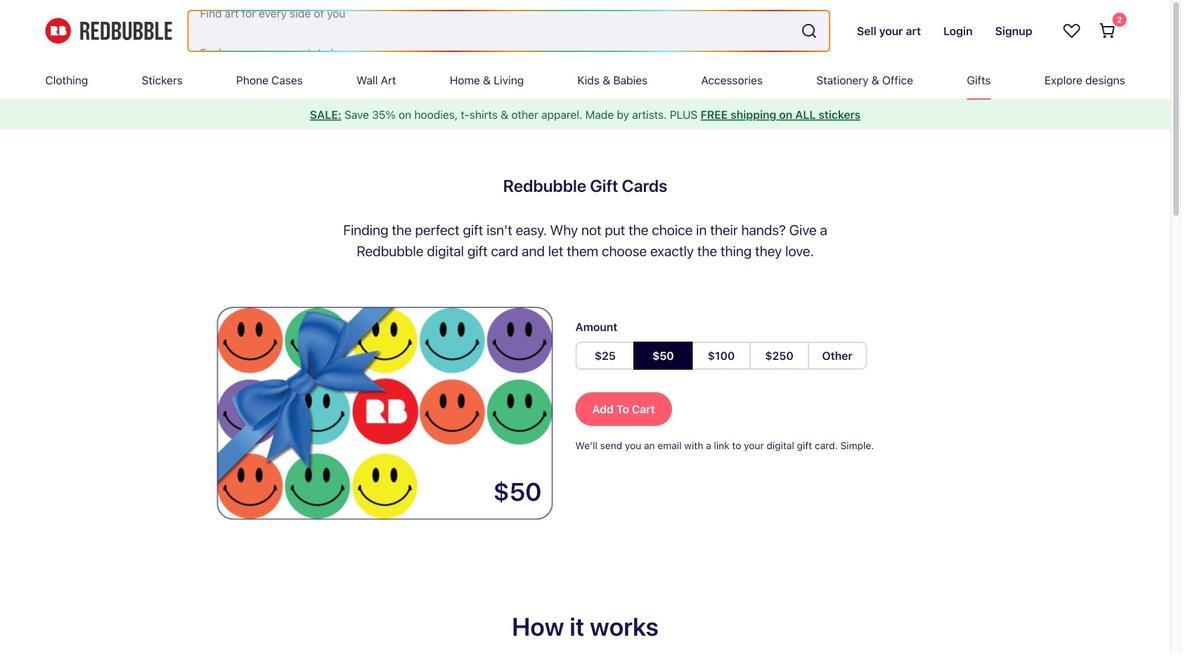 Task type: vqa. For each thing, say whether or not it's contained in the screenshot.
menu bar
yes



Task type: locate. For each thing, give the bounding box(es) containing it.
None radio
[[634, 342, 693, 370], [750, 342, 809, 370], [634, 342, 693, 370], [750, 342, 809, 370]]

menu bar
[[45, 62, 1126, 98]]

$50, [object object] element
[[634, 342, 693, 370]]

2 menu item from the left
[[142, 62, 183, 98]]

4 menu item from the left
[[357, 62, 396, 98]]

9 menu item from the left
[[967, 62, 991, 98]]

None field
[[189, 11, 829, 51]]

gift card image
[[216, 307, 553, 520]]

None radio
[[576, 342, 635, 370], [692, 342, 751, 370], [808, 342, 867, 370], [576, 342, 635, 370], [692, 342, 751, 370], [808, 342, 867, 370]]

menu item
[[45, 62, 88, 98], [142, 62, 183, 98], [236, 62, 303, 98], [357, 62, 396, 98], [450, 62, 524, 98], [578, 62, 648, 98], [701, 62, 763, 98], [817, 62, 914, 98], [967, 62, 991, 98], [1045, 62, 1126, 98]]



Task type: describe. For each thing, give the bounding box(es) containing it.
1 menu item from the left
[[45, 62, 88, 98]]

[object object] option group
[[576, 342, 867, 370]]

Search term search field
[[189, 11, 795, 51]]

6 menu item from the left
[[578, 62, 648, 98]]

7 menu item from the left
[[701, 62, 763, 98]]

10 menu item from the left
[[1045, 62, 1126, 98]]

5 menu item from the left
[[450, 62, 524, 98]]

3 menu item from the left
[[236, 62, 303, 98]]

8 menu item from the left
[[817, 62, 914, 98]]



